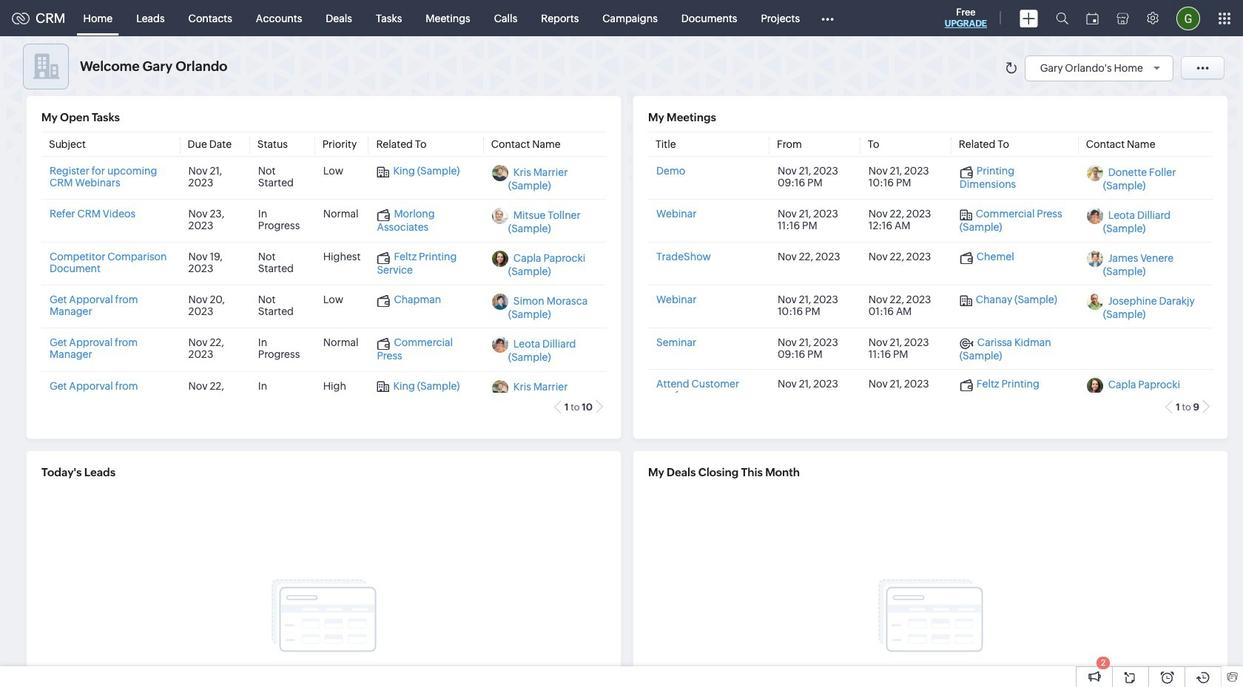 Task type: describe. For each thing, give the bounding box(es) containing it.
Other Modules field
[[812, 6, 844, 30]]

calendar image
[[1086, 12, 1099, 24]]

create menu image
[[1020, 9, 1038, 27]]

profile element
[[1168, 0, 1209, 36]]



Task type: locate. For each thing, give the bounding box(es) containing it.
search image
[[1056, 12, 1068, 24]]

logo image
[[12, 12, 30, 24]]

create menu element
[[1011, 0, 1047, 36]]

profile image
[[1177, 6, 1200, 30]]

search element
[[1047, 0, 1077, 36]]



Task type: vqa. For each thing, say whether or not it's contained in the screenshot.
text field
no



